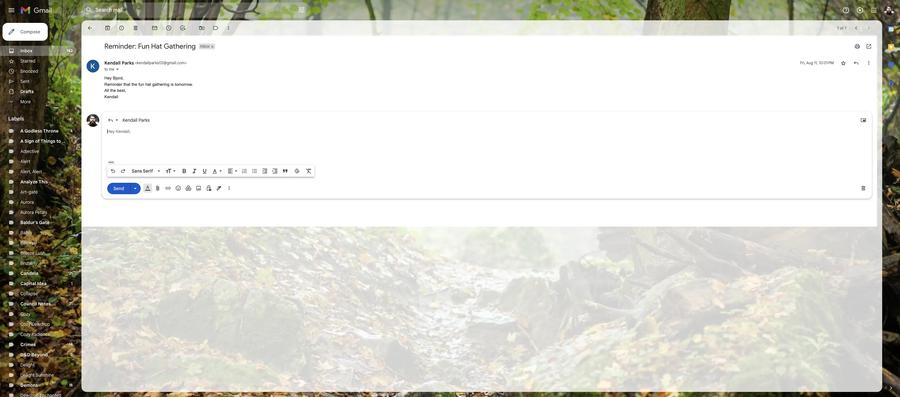 Task type: vqa. For each thing, say whether or not it's contained in the screenshot.
IS
yes



Task type: locate. For each thing, give the bounding box(es) containing it.
0 vertical spatial parks
[[122, 60, 134, 66]]

of right sign
[[35, 139, 40, 144]]

labels
[[8, 116, 24, 122]]

3 1 from the top
[[71, 220, 73, 225]]

7 of 7
[[838, 26, 847, 30]]

council notes link
[[20, 302, 51, 307]]

2 delight from the top
[[20, 373, 35, 379]]

kendall parks cell
[[104, 60, 187, 66]]

7
[[838, 26, 840, 30], [845, 26, 847, 30]]

aurora for aurora petals
[[20, 210, 34, 216]]

italic ‪(⌘i)‬ image
[[191, 168, 198, 175]]

tomorrow.
[[175, 82, 193, 87]]

to left come
[[56, 139, 61, 144]]

2 vertical spatial cozy
[[20, 332, 30, 338]]

0 vertical spatial kendall
[[104, 60, 121, 66]]

all
[[104, 88, 109, 93]]

quote ‪(⌘⇧9)‬ image
[[282, 168, 289, 175]]

drafts
[[20, 89, 34, 95]]

the left fun
[[132, 82, 137, 87]]

delight sunshine link
[[20, 373, 54, 379]]

hey up reminder
[[104, 76, 112, 81]]

baldur's gate link
[[20, 220, 50, 226]]

to me
[[104, 67, 114, 72]]

0 vertical spatial alert
[[20, 159, 30, 165]]

main menu image
[[8, 6, 15, 14]]

alert, alert link
[[20, 169, 42, 175]]

send button
[[107, 183, 130, 194]]

1 vertical spatial a
[[20, 139, 24, 144]]

aurora down aurora link
[[20, 210, 34, 216]]

report spam image
[[118, 25, 125, 31]]

show trimmed content image
[[107, 161, 115, 164]]

a
[[20, 128, 24, 134], [20, 139, 24, 144]]

sans serif option
[[131, 168, 156, 175]]

0 horizontal spatial 7
[[838, 26, 840, 30]]

notes
[[38, 302, 51, 307]]

kendall,
[[116, 129, 131, 134]]

delete image
[[132, 25, 139, 31]]

cozy for cozy radiance
[[20, 332, 30, 338]]

2 1 from the top
[[71, 180, 73, 184]]

None search field
[[82, 3, 311, 18]]

hey inside hey bjord, reminder that the fun hat gathering is tomorrow. all the best, kendall
[[104, 76, 112, 81]]

cozy up crimes
[[20, 332, 30, 338]]

hey down type of response icon
[[107, 129, 115, 134]]

1 horizontal spatial of
[[841, 26, 844, 30]]

4
[[70, 129, 73, 133]]

hey inside text field
[[107, 129, 115, 134]]

baldur's
[[20, 220, 38, 226]]

breeze lush link
[[20, 251, 45, 256]]

a left 'godless' on the left top
[[20, 128, 24, 134]]

2 vertical spatial kendall
[[123, 118, 137, 123]]

0 vertical spatial to
[[104, 67, 108, 72]]

of
[[841, 26, 844, 30], [35, 139, 40, 144]]

bjord,
[[113, 76, 124, 81]]

fun
[[138, 42, 150, 51]]

alert up alert,
[[20, 159, 30, 165]]

numbered list ‪(⌘⇧7)‬ image
[[241, 168, 248, 175]]

0 horizontal spatial alert
[[20, 159, 30, 165]]

reminder: fun hat gathering
[[104, 42, 196, 51]]

idea
[[37, 281, 47, 287]]

1 cozy from the top
[[20, 312, 30, 318]]

1 down 4
[[71, 139, 73, 144]]

to left me
[[104, 67, 108, 72]]

0 horizontal spatial the
[[110, 88, 116, 93]]

alert link
[[20, 159, 30, 165]]

sans
[[132, 168, 142, 174]]

1 horizontal spatial to
[[104, 67, 108, 72]]

cozy
[[20, 312, 30, 318], [20, 322, 30, 328], [20, 332, 30, 338]]

alert up "analyze this"
[[32, 169, 42, 175]]

move to image
[[199, 25, 205, 31]]

21 for council notes
[[69, 302, 73, 307]]

delight down delight link at the bottom left of the page
[[20, 373, 35, 379]]

reminder
[[104, 82, 122, 87]]

1 delight from the top
[[20, 363, 35, 368]]

delight link
[[20, 363, 35, 368]]

1 vertical spatial cozy
[[20, 322, 30, 328]]

cozy down cozy link
[[20, 322, 30, 328]]

0 horizontal spatial parks
[[122, 60, 134, 66]]

3 cozy from the top
[[20, 332, 30, 338]]

1 vertical spatial to
[[56, 139, 61, 144]]

sent
[[20, 79, 30, 84]]

show details image
[[116, 68, 119, 71]]

0 vertical spatial the
[[132, 82, 137, 87]]

1 vertical spatial 21
[[69, 302, 73, 307]]

0 vertical spatial a
[[20, 128, 24, 134]]

1 21 from the top
[[69, 271, 73, 276]]

tab list
[[883, 20, 901, 375]]

aurora link
[[20, 200, 34, 205]]

more image
[[225, 25, 232, 31]]

1 horizontal spatial parks
[[139, 118, 150, 123]]

1 right idea
[[71, 282, 73, 286]]

1 horizontal spatial the
[[132, 82, 137, 87]]

alert
[[20, 159, 30, 165], [32, 169, 42, 175]]

me
[[109, 67, 114, 72]]

cozy down council
[[20, 312, 30, 318]]

2 a from the top
[[20, 139, 24, 144]]

kendall inside hey bjord, reminder that the fun hat gathering is tomorrow. all the best, kendall
[[104, 94, 118, 99]]

kendall up me
[[104, 60, 121, 66]]

d&d
[[20, 353, 30, 358]]

is
[[171, 82, 174, 87]]

inbox
[[200, 44, 210, 49], [20, 48, 32, 54]]

1 vertical spatial hey
[[107, 129, 115, 134]]

formatting options toolbar
[[107, 166, 315, 177]]

a for a sign of things to come
[[20, 139, 24, 144]]

a sign of things to come
[[20, 139, 75, 144]]

aurora down art-gate "link"
[[20, 200, 34, 205]]

a sign of things to come link
[[20, 139, 75, 144]]

inbox for inbox link
[[20, 48, 32, 54]]

1 right gate
[[71, 220, 73, 225]]

compose
[[20, 29, 40, 35]]

1 vertical spatial aurora
[[20, 210, 34, 216]]

1 vertical spatial parks
[[139, 118, 150, 123]]

d&d beyond link
[[20, 353, 48, 358]]

type of response image
[[107, 117, 114, 124]]

bold ‪(⌘b)‬ image
[[181, 168, 188, 175]]

143
[[66, 48, 73, 53]]

a godless throne
[[20, 128, 59, 134]]

to
[[104, 67, 108, 72], [56, 139, 61, 144]]

cozy for cozy link
[[20, 312, 30, 318]]

redo ‪(⌘y)‬ image
[[120, 168, 126, 175]]

a godless throne link
[[20, 128, 59, 134]]

of left newer icon
[[841, 26, 844, 30]]

that
[[124, 82, 130, 87]]

0 vertical spatial delight
[[20, 363, 35, 368]]

1 vertical spatial delight
[[20, 373, 35, 379]]

hey for hey kendall,
[[107, 129, 115, 134]]

the down reminder
[[110, 88, 116, 93]]

cozy radiance
[[20, 332, 50, 338]]

inbox link
[[20, 48, 32, 54]]

serif
[[143, 168, 153, 174]]

aug
[[807, 61, 814, 65]]

betrayal
[[20, 240, 37, 246]]

18
[[69, 383, 73, 388]]

1 7 from the left
[[838, 26, 840, 30]]

inbox inside labels navigation
[[20, 48, 32, 54]]

0 vertical spatial cozy
[[20, 312, 30, 318]]

1 vertical spatial of
[[35, 139, 40, 144]]

collapse link
[[20, 291, 38, 297]]

<
[[135, 61, 137, 65]]

candela
[[20, 271, 38, 277]]

0 vertical spatial of
[[841, 26, 844, 30]]

add to tasks image
[[180, 25, 186, 31]]

toggle confidential mode image
[[206, 185, 212, 192]]

not starred image
[[841, 60, 847, 66]]

analyze
[[20, 179, 38, 185]]

kendall up kendall,
[[123, 118, 137, 123]]

adjective link
[[20, 149, 39, 154]]

a left sign
[[20, 139, 24, 144]]

0 horizontal spatial inbox
[[20, 48, 32, 54]]

kendall
[[104, 60, 121, 66], [104, 94, 118, 99], [123, 118, 137, 123]]

1 a from the top
[[20, 128, 24, 134]]

inbox inside inbox button
[[200, 44, 210, 49]]

1 right this
[[71, 180, 73, 184]]

support image
[[843, 6, 850, 14]]

2 21 from the top
[[69, 302, 73, 307]]

1
[[71, 139, 73, 144], [71, 180, 73, 184], [71, 220, 73, 225], [71, 282, 73, 286]]

search mail image
[[83, 4, 95, 16]]

delight down d&d
[[20, 363, 35, 368]]

alert, alert
[[20, 169, 42, 175]]

hat
[[145, 82, 151, 87]]

Not starred checkbox
[[841, 60, 847, 66]]

gate
[[29, 189, 38, 195]]

delight for delight link at the bottom left of the page
[[20, 363, 35, 368]]

inbox down move to icon
[[200, 44, 210, 49]]

insert emoji ‪(⌘⇧2)‬ image
[[175, 185, 182, 192]]

kendall down all
[[104, 94, 118, 99]]

adjective
[[20, 149, 39, 154]]

0 horizontal spatial of
[[35, 139, 40, 144]]

cozy radiance link
[[20, 332, 50, 338]]

beyond
[[31, 353, 48, 358]]

starred link
[[20, 58, 35, 64]]

underline ‪(⌘u)‬ image
[[202, 168, 208, 175]]

inbox up starred link
[[20, 48, 32, 54]]

hey bjord, reminder that the fun hat gathering is tomorrow. all the best, kendall
[[104, 76, 193, 99]]

1 vertical spatial alert
[[32, 169, 42, 175]]

4 1 from the top
[[71, 282, 73, 286]]

2 cozy from the top
[[20, 322, 30, 328]]

settings image
[[857, 6, 864, 14]]

0 vertical spatial hey
[[104, 76, 112, 81]]

fri, aug 11, 10:01 pm
[[801, 61, 834, 65]]

send
[[113, 186, 124, 192]]

1 aurora from the top
[[20, 200, 34, 205]]

1 1 from the top
[[71, 139, 73, 144]]

back to inbox image
[[87, 25, 93, 31]]

0 vertical spatial 21
[[69, 271, 73, 276]]

remove formatting ‪(⌘\)‬ image
[[306, 168, 312, 175]]

0 vertical spatial aurora
[[20, 200, 34, 205]]

1 horizontal spatial inbox
[[200, 44, 210, 49]]

inbox button
[[199, 44, 210, 49]]

0 horizontal spatial to
[[56, 139, 61, 144]]

1 horizontal spatial 7
[[845, 26, 847, 30]]

art-
[[20, 189, 29, 195]]

2 aurora from the top
[[20, 210, 34, 216]]

things
[[41, 139, 55, 144]]

labels navigation
[[0, 20, 82, 398]]

hey kendall,
[[107, 129, 131, 134]]

information card element
[[130, 122, 239, 169]]

gathering
[[164, 42, 196, 51]]

1 vertical spatial kendall
[[104, 94, 118, 99]]



Task type: describe. For each thing, give the bounding box(es) containing it.
delight for delight sunshine
[[20, 373, 35, 379]]

gate
[[39, 220, 50, 226]]

ballsy link
[[20, 230, 32, 236]]

>
[[185, 61, 187, 65]]

d&d beyond
[[20, 353, 48, 358]]

kendall for kendall parks
[[123, 118, 137, 123]]

demons
[[20, 383, 38, 389]]

aurora for aurora link
[[20, 200, 34, 205]]

aurora petals
[[20, 210, 47, 216]]

discard draft ‪(⌘⇧d)‬ image
[[861, 185, 867, 192]]

hey for hey bjord, reminder that the fun hat gathering is tomorrow. all the best, kendall
[[104, 76, 112, 81]]

capital idea link
[[20, 281, 47, 287]]

godless
[[25, 128, 42, 134]]

snooze image
[[166, 25, 172, 31]]

this
[[39, 179, 48, 185]]

crimes
[[20, 342, 36, 348]]

breeze
[[20, 251, 34, 256]]

1 horizontal spatial alert
[[32, 169, 42, 175]]

cozy link
[[20, 312, 30, 318]]

more options image
[[227, 185, 231, 192]]

insert photo image
[[196, 185, 202, 192]]

labels image
[[213, 25, 219, 31]]

sent link
[[20, 79, 30, 84]]

attach files image
[[155, 185, 161, 192]]

undo ‪(⌘z)‬ image
[[110, 168, 116, 175]]

11,
[[815, 61, 818, 65]]

strikethrough ‪(⌘⇧x)‬ image
[[294, 168, 300, 175]]

21 for candela
[[69, 271, 73, 276]]

newer image
[[854, 25, 860, 31]]

inbox for inbox button
[[200, 44, 210, 49]]

baldur's gate
[[20, 220, 50, 226]]

more button
[[0, 97, 76, 107]]

snoozed link
[[20, 68, 38, 74]]

fri, aug 11, 10:01 pm cell
[[801, 60, 834, 66]]

insert link ‪(⌘k)‬ image
[[165, 185, 171, 192]]

delight sunshine
[[20, 373, 54, 379]]

gmail image
[[20, 4, 55, 17]]

1 for capital idea
[[71, 282, 73, 286]]

1 vertical spatial the
[[110, 88, 116, 93]]

art-gate link
[[20, 189, 38, 195]]

labels heading
[[8, 116, 68, 122]]

indent more ‪(⌘])‬ image
[[272, 168, 278, 175]]

capital idea
[[20, 281, 47, 287]]

mark as unread image
[[152, 25, 158, 31]]

bulleted list ‪(⌘⇧8)‬ image
[[252, 168, 258, 175]]

compose button
[[3, 23, 48, 41]]

kendall parks
[[123, 118, 150, 123]]

1 for baldur's gate
[[71, 220, 73, 225]]

come
[[62, 139, 75, 144]]

insert files using drive image
[[185, 185, 192, 192]]

more send options image
[[132, 186, 139, 192]]

cozy for cozy dewdrop
[[20, 322, 30, 328]]

parks for kendall parks
[[139, 118, 150, 123]]

2 7 from the left
[[845, 26, 847, 30]]

petals
[[35, 210, 47, 216]]

kendallparks02@gmail.com
[[137, 61, 185, 65]]

reminder:
[[104, 42, 137, 51]]

3
[[71, 353, 73, 358]]

gathering
[[152, 82, 170, 87]]

betrayal link
[[20, 240, 37, 246]]

throne
[[43, 128, 59, 134]]

14
[[69, 343, 73, 347]]

candela link
[[20, 271, 38, 277]]

Message Body text field
[[107, 129, 867, 156]]

1 for analyze this
[[71, 180, 73, 184]]

snoozed
[[20, 68, 38, 74]]

analyze this
[[20, 179, 48, 185]]

of inside labels navigation
[[35, 139, 40, 144]]

Search mail text field
[[96, 7, 280, 13]]

sunshine
[[36, 373, 54, 379]]

drafts link
[[20, 89, 34, 95]]

cozy dewdrop
[[20, 322, 50, 328]]

to inside labels navigation
[[56, 139, 61, 144]]

council notes
[[20, 302, 51, 307]]

fun
[[139, 82, 144, 87]]

sans serif
[[132, 168, 153, 174]]

brutality link
[[20, 261, 37, 267]]

sign
[[25, 139, 34, 144]]

council
[[20, 302, 37, 307]]

kendall for kendall parks < kendallparks02@gmail.com >
[[104, 60, 121, 66]]

parks for kendall parks < kendallparks02@gmail.com >
[[122, 60, 134, 66]]

indent less ‪(⌘[)‬ image
[[262, 168, 268, 175]]

collapse
[[20, 291, 38, 297]]

alert,
[[20, 169, 31, 175]]

insert signature image
[[216, 185, 222, 192]]

a for a godless throne
[[20, 128, 24, 134]]

analyze this link
[[20, 179, 48, 185]]

10:01 pm
[[819, 61, 834, 65]]

cozy dewdrop link
[[20, 322, 50, 328]]

aurora petals link
[[20, 210, 47, 216]]

ballsy
[[20, 230, 32, 236]]

more
[[20, 99, 31, 105]]

brutality
[[20, 261, 37, 267]]

1 for a sign of things to come
[[71, 139, 73, 144]]

art-gate
[[20, 189, 38, 195]]

starred
[[20, 58, 35, 64]]

archive image
[[104, 25, 111, 31]]

6
[[70, 89, 73, 94]]

advanced search options image
[[296, 4, 308, 16]]

breeze lush
[[20, 251, 45, 256]]

kendall parks < kendallparks02@gmail.com >
[[104, 60, 187, 66]]

radiance
[[32, 332, 50, 338]]



